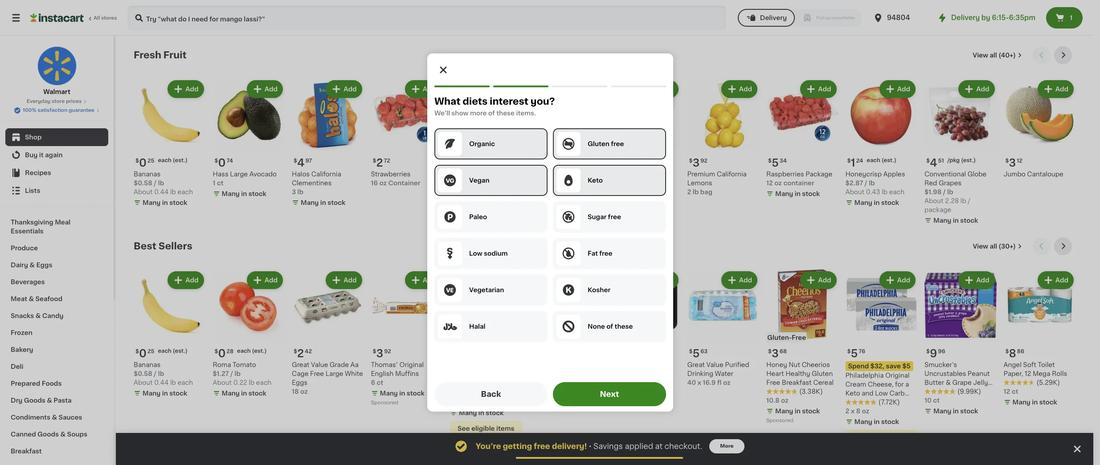Task type: describe. For each thing, give the bounding box(es) containing it.
beverages
[[11, 279, 45, 285]]

bananas for 2
[[134, 362, 161, 368]]

oz inside 'strawberries 16 oz container'
[[379, 180, 387, 186]]

$ 5 34
[[768, 158, 787, 168]]

$ inside "$ 5 34"
[[768, 158, 772, 163]]

sandwich
[[925, 389, 955, 395]]

92 for thomas' original english muffins
[[384, 349, 391, 354]]

& left soups
[[60, 431, 66, 438]]

more button
[[710, 439, 745, 454]]

/ inside honeycrisp apples $2.87 / lb about 0.43 lb each
[[865, 180, 868, 186]]

lb inside halos california clementines 3 lb
[[298, 189, 304, 195]]

muffins
[[395, 371, 419, 377]]

frozen link
[[5, 324, 108, 341]]

25 for 4
[[147, 158, 154, 163]]

bananas for 4
[[134, 171, 161, 177]]

94804
[[887, 14, 910, 21]]

5 for $ 5 34
[[772, 158, 779, 168]]

4 for $ 4 81
[[614, 158, 621, 168]]

(est.) inside $ 1 24 each (est.)
[[882, 158, 897, 163]]

cereal
[[813, 380, 834, 386]]

3 for premium california lemons
[[693, 158, 700, 168]]

about inside sun harvest seedless red grapes $2.18 / lb about 2.4 lb / package many in stock
[[529, 198, 548, 204]]

eggs inside great value grade aa cage free large white eggs 18 oz
[[292, 380, 308, 386]]

candy
[[42, 313, 63, 319]]

oz inside beef chuck, ground, 80%/20% 16 oz
[[617, 380, 624, 386]]

halos
[[292, 171, 310, 177]]

water
[[715, 371, 733, 377]]

0.22
[[233, 380, 247, 386]]

vegetarian
[[469, 287, 504, 293]]

$ inside $ 0 74
[[215, 158, 218, 163]]

12 down paper,
[[1004, 389, 1011, 395]]

soft
[[1023, 362, 1037, 368]]

(est.) left $ 0 74
[[173, 158, 188, 163]]

goods for canned
[[37, 431, 59, 438]]

snacks
[[11, 313, 34, 319]]

snacks & candy
[[11, 313, 63, 319]]

stock inside sun harvest seedless red grapes $2.18 / lb about 2.4 lb / package many in stock
[[565, 208, 583, 215]]

86
[[1017, 349, 1025, 354]]

ritz fresh stacks original crackers
[[450, 373, 504, 388]]

premium california lemons 2 lb bag
[[687, 171, 747, 195]]

0 horizontal spatial 8
[[450, 399, 454, 406]]

4 for $ 4 51 /pkg (est.)
[[930, 158, 937, 168]]

see eligible items for the right see eligible items button
[[853, 435, 910, 441]]

5 for $ 5 23
[[535, 158, 542, 168]]

add your shopping preferences element
[[427, 53, 673, 412]]

1 vertical spatial see
[[853, 435, 866, 441]]

healthy
[[786, 371, 810, 377]]

sun
[[529, 171, 541, 177]]

$ inside $ 5 76
[[847, 349, 851, 354]]

satisfaction
[[37, 108, 67, 113]]

back button
[[434, 382, 548, 406]]

main content containing 0
[[116, 36, 1094, 465]]

$ 5 76
[[847, 349, 866, 359]]

carb
[[890, 390, 905, 397]]

cantaloupe
[[1027, 171, 1064, 177]]

•
[[589, 443, 592, 450]]

/pkg for 5
[[553, 158, 565, 163]]

oz inside great value purified drinking water 40 x 16.9 fl oz
[[723, 380, 731, 386]]

0 vertical spatial see
[[458, 426, 470, 432]]

jelly
[[973, 380, 988, 386]]

each inside $ 1 24 each (est.)
[[867, 158, 881, 163]]

each inside honeycrisp apples $2.87 / lb about 0.43 lb each
[[889, 189, 905, 195]]

oz right 10.8
[[781, 398, 789, 404]]

free for sugar free
[[608, 214, 621, 220]]

original for cheese,
[[886, 373, 910, 379]]

$ inside $ 2 42
[[294, 349, 297, 354]]

angel
[[1004, 362, 1022, 368]]

0 for 74
[[218, 158, 226, 168]]

oz inside great value grade aa cage free large white eggs 18 oz
[[300, 389, 308, 395]]

red inside conventional globe red grapes $1.98 / lb about 2.28 lb / package
[[925, 180, 937, 186]]

green
[[608, 171, 628, 177]]

(est.) left $ 0 28
[[173, 349, 188, 354]]

$ 8 86
[[1006, 349, 1025, 359]]

free inside treatment tracker modal dialog
[[534, 443, 550, 450]]

(est.) inside $5.23 per package (estimated) element
[[567, 158, 581, 163]]

all for 8
[[990, 243, 997, 249]]

treatment tracker modal dialog
[[116, 433, 1094, 465]]

$ 2 42
[[294, 349, 312, 359]]

& left pasta
[[47, 398, 52, 404]]

of inside what diets interest you? we'll show more of these items.
[[488, 110, 495, 116]]

instacart logo image
[[30, 12, 84, 23]]

buy it again link
[[5, 146, 108, 164]]

beverages link
[[5, 274, 108, 291]]

1 horizontal spatial of
[[606, 324, 613, 330]]

harvest
[[543, 171, 567, 177]]

save
[[886, 363, 901, 369]]

10
[[925, 398, 932, 404]]

bag
[[633, 180, 645, 186]]

product group containing 1
[[846, 78, 918, 209]]

$ inside $ 0 33
[[452, 158, 455, 163]]

package
[[806, 171, 833, 177]]

(est.) inside $0.28 each (estimated) element
[[252, 349, 267, 354]]

best
[[134, 241, 156, 251]]

these inside what diets interest you? we'll show more of these items.
[[496, 110, 515, 116]]

grapes inside green seedless grapes bag $1.98 / lb about 2.43 lb / package
[[608, 180, 631, 186]]

ct inside "thomas' original english muffins 6 ct"
[[377, 380, 383, 386]]

jumbo
[[1004, 171, 1026, 177]]

package inside sun harvest seedless red grapes $2.18 / lb about 2.4 lb / package many in stock
[[573, 198, 600, 204]]

28
[[227, 349, 234, 354]]

large inside "hass large avocado 1 ct"
[[230, 171, 248, 177]]

$ inside $ 4 51 /pkg (est.)
[[927, 158, 930, 163]]

100% satisfaction guarantee
[[23, 108, 94, 113]]

92 for premium california lemons
[[701, 158, 708, 163]]

1 item carousel region from the top
[[134, 46, 1076, 230]]

seedless inside sun harvest seedless red grapes $2.18 / lb about 2.4 lb / package many in stock
[[569, 171, 598, 177]]

1 12 ct from the left
[[529, 389, 544, 395]]

$ 4 97
[[294, 158, 312, 168]]

$ 0 74
[[215, 158, 233, 168]]

package for about 2.43 lb / package
[[608, 207, 635, 213]]

$0.25 each (estimated) element for 2
[[134, 345, 206, 361]]

0 vertical spatial items
[[496, 426, 515, 432]]

$ 3 92 for premium california lemons
[[689, 158, 708, 168]]

spend $32, save $5
[[848, 363, 911, 369]]

bag
[[700, 189, 713, 195]]

lime 42 1 each
[[450, 171, 475, 186]]

california for premium california lemons 2 lb bag
[[717, 171, 747, 177]]

gluten free
[[588, 141, 624, 147]]

$ inside $ 4 97
[[294, 158, 297, 163]]

3 inside halos california clementines 3 lb
[[292, 189, 296, 195]]

$ 2 72
[[373, 158, 390, 168]]

view all (30+)
[[973, 243, 1016, 249]]

1.48
[[461, 399, 474, 406]]

& left sauces at the left bottom of page
[[52, 414, 57, 421]]

large inside great value grade aa cage free large white eggs 18 oz
[[326, 371, 343, 377]]

recipes link
[[5, 164, 108, 182]]

about inside conventional globe red grapes $1.98 / lb about 2.28 lb / package
[[925, 198, 944, 204]]

gluten inside honey nut cheerios heart healthy gluten free breakfast cereal
[[812, 371, 833, 377]]

crackers
[[476, 382, 504, 388]]

2 horizontal spatial free
[[792, 335, 806, 341]]

chuck,
[[625, 362, 647, 368]]

organic
[[469, 141, 495, 147]]

lists
[[25, 188, 40, 194]]

$ inside $ 5 23
[[531, 158, 535, 163]]

fl
[[717, 380, 722, 386]]

0 vertical spatial eggs
[[36, 262, 52, 268]]

x for 2 x 8 oz
[[851, 408, 855, 414]]

2 12 ct from the left
[[1004, 389, 1019, 395]]

1 horizontal spatial these
[[615, 324, 633, 330]]

$ inside $ 0 28
[[215, 349, 218, 354]]

paper,
[[1004, 371, 1023, 377]]

by
[[982, 14, 991, 21]]

1 button
[[1046, 7, 1083, 29]]

beef
[[608, 362, 623, 368]]

0 vertical spatial eligible
[[472, 426, 495, 432]]

breakfast inside honey nut cheerios heart healthy gluten free breakfast cereal
[[782, 380, 812, 386]]

free inside honey nut cheerios heart healthy gluten free breakfast cereal
[[767, 380, 780, 386]]

$1.98 for grapes
[[608, 189, 625, 195]]

$ 5 23
[[531, 158, 549, 168]]

oz inside raspberries package 12 oz container
[[775, 180, 782, 186]]

fresh fruit
[[134, 50, 187, 60]]

view for 8
[[973, 243, 989, 249]]

12 right the (105)
[[529, 389, 536, 395]]

16.9
[[703, 380, 716, 386]]

view all (40+)
[[973, 52, 1016, 58]]

1 vertical spatial eligible
[[867, 435, 890, 441]]

great for 5
[[687, 362, 705, 368]]

frozen
[[11, 330, 32, 336]]

delivery by 6:15-6:35pm
[[951, 14, 1036, 21]]

x inside great value purified drinking water 40 x 16.9 fl oz
[[698, 380, 701, 386]]

smucker's
[[925, 362, 957, 368]]

stores
[[101, 16, 117, 21]]

package for about 2.28 lb / package
[[925, 207, 952, 213]]

$5.72 element
[[608, 345, 680, 361]]

$ inside $ 3 12
[[1006, 158, 1009, 163]]

walmart
[[43, 89, 70, 95]]

about inside roma tomato $1.27 / lb about 0.22 lb each
[[213, 380, 232, 386]]

walmart logo image
[[37, 46, 76, 86]]

(est.) inside $4.81 per package (estimated) element
[[645, 158, 660, 163]]

& right meat
[[29, 296, 34, 302]]

1 horizontal spatial see eligible items button
[[846, 430, 918, 445]]

1 horizontal spatial items
[[892, 435, 910, 441]]

0 horizontal spatial see eligible items button
[[450, 421, 522, 436]]

thanksgiving
[[11, 219, 53, 226]]

12 inside angel soft toilet paper, 12 mega rolls
[[1025, 371, 1031, 377]]

x for 8 x 1.48 oz
[[456, 399, 460, 406]]

ritz
[[450, 373, 462, 379]]

shop
[[25, 134, 42, 140]]

0 for 28
[[218, 349, 226, 359]]

$0.58 for 2
[[134, 371, 152, 377]]

$1.24 each (estimated) element
[[846, 154, 918, 170]]

2.28
[[945, 198, 959, 204]]

all for 3
[[990, 52, 997, 58]]

sugar free
[[588, 214, 621, 220]]

/pkg for 4
[[631, 158, 644, 163]]

lb inside premium california lemons 2 lb bag
[[693, 189, 699, 195]]

halal
[[469, 324, 485, 330]]

1 inside "button"
[[1070, 15, 1073, 21]]

conventional
[[925, 171, 966, 177]]

$ 3 68
[[768, 349, 787, 359]]

keto inside add your shopping preferences element
[[588, 177, 603, 184]]

none of these
[[588, 324, 633, 330]]

oz down lifestyle
[[862, 408, 870, 414]]

dry
[[11, 398, 22, 404]]

prices
[[66, 99, 82, 104]]

1 inside "hass large avocado 1 ct"
[[213, 180, 215, 186]]

9
[[930, 349, 937, 359]]

0.44 for 4
[[154, 189, 169, 195]]



Task type: vqa. For each thing, say whether or not it's contained in the screenshot.
Meat & Seafood link at the bottom of the page
yes



Task type: locate. For each thing, give the bounding box(es) containing it.
free up 81
[[611, 141, 624, 147]]

0 vertical spatial breakfast
[[782, 380, 812, 386]]

product group containing 9
[[925, 269, 997, 418]]

grade
[[330, 362, 349, 368]]

1 horizontal spatial sponsored badge image
[[450, 439, 477, 444]]

1 vertical spatial item carousel region
[[134, 237, 1076, 459]]

rolls
[[1052, 371, 1068, 377]]

goods down prepared foods
[[24, 398, 45, 404]]

0 vertical spatial 16
[[371, 180, 378, 186]]

oz down '80%/20%'
[[617, 380, 624, 386]]

each inside lime 42 1 each
[[454, 180, 470, 186]]

/pkg (est.) right 81
[[631, 158, 660, 163]]

$32,
[[871, 363, 885, 369]]

all left (40+)
[[990, 52, 997, 58]]

3 up thomas'
[[376, 349, 383, 359]]

16 up next at right
[[608, 380, 615, 386]]

3 4 from the left
[[930, 158, 937, 168]]

1 horizontal spatial package
[[608, 207, 635, 213]]

0 horizontal spatial free
[[310, 371, 324, 377]]

18
[[292, 389, 299, 395]]

(est.) up 'harvest'
[[567, 158, 581, 163]]

(est.) up globe
[[961, 158, 976, 163]]

seedless inside green seedless grapes bag $1.98 / lb about 2.43 lb / package
[[629, 171, 658, 177]]

0 vertical spatial view
[[973, 52, 988, 58]]

1 horizontal spatial see
[[853, 435, 866, 441]]

2 vertical spatial original
[[450, 382, 474, 388]]

toilet
[[1038, 362, 1055, 368]]

original inside philadelphia original cream cheese, for a keto and low carb lifestyle
[[886, 373, 910, 379]]

sodium
[[484, 250, 508, 257]]

product group
[[134, 78, 206, 209], [213, 78, 285, 200], [292, 78, 364, 209], [371, 78, 443, 187], [450, 78, 522, 200], [529, 78, 601, 218], [608, 78, 680, 227], [687, 78, 759, 196], [767, 78, 839, 200], [846, 78, 918, 209], [925, 78, 997, 227], [1004, 78, 1076, 178], [134, 269, 206, 400], [213, 269, 285, 400], [292, 269, 364, 396], [371, 269, 443, 408], [450, 269, 522, 446], [529, 269, 601, 409], [608, 269, 680, 400], [687, 269, 759, 387], [767, 269, 839, 426], [846, 269, 918, 455], [925, 269, 997, 418], [1004, 269, 1076, 409]]

1 $0.58 from the top
[[134, 180, 152, 186]]

original down the 'ritz'
[[450, 382, 474, 388]]

1 vertical spatial free
[[310, 371, 324, 377]]

package down 2.43
[[608, 207, 635, 213]]

oz right fl
[[723, 380, 731, 386]]

2 vertical spatial free
[[767, 380, 780, 386]]

2 down lifestyle
[[846, 408, 850, 414]]

1 vertical spatial sponsored badge image
[[767, 418, 794, 423]]

see eligible items button down 2 x 8 oz
[[846, 430, 918, 445]]

low left sodium
[[469, 250, 482, 257]]

& down uncrustables on the right of page
[[946, 380, 951, 386]]

0 horizontal spatial of
[[488, 110, 495, 116]]

applied
[[625, 443, 653, 450]]

$ 3 92 up thomas'
[[373, 349, 391, 359]]

0 vertical spatial of
[[488, 110, 495, 116]]

goods down condiments & sauces
[[37, 431, 59, 438]]

None search field
[[127, 5, 726, 30]]

1 vertical spatial bananas $0.58 / lb about 0.44 lb each
[[134, 362, 193, 386]]

2 grapes from the left
[[608, 180, 631, 186]]

/pkg (est.) up 'harvest'
[[553, 158, 581, 163]]

breakfast down canned
[[11, 448, 42, 455]]

0 horizontal spatial fresh
[[134, 50, 161, 60]]

1 grapes from the left
[[543, 180, 566, 186]]

6:15-
[[992, 14, 1009, 21]]

0 vertical spatial bananas $0.58 / lb about 0.44 lb each
[[134, 171, 193, 195]]

1 $ 0 25 each (est.) from the top
[[135, 158, 188, 168]]

0 vertical spatial 8
[[1009, 349, 1016, 359]]

1 horizontal spatial 8
[[856, 408, 861, 414]]

gluten up cereal
[[812, 371, 833, 377]]

keto inside philadelphia original cream cheese, for a keto and low carb lifestyle
[[846, 390, 860, 397]]

2 inside premium california lemons 2 lb bag
[[687, 189, 691, 195]]

$5.23 per package (estimated) element
[[529, 154, 601, 170]]

1 $1.98 from the left
[[608, 189, 625, 195]]

of right none on the bottom of the page
[[606, 324, 613, 330]]

0 for 33
[[455, 158, 463, 168]]

produce
[[11, 245, 38, 251]]

/pkg inside $5.23 per package (estimated) element
[[553, 158, 565, 163]]

(3.38k)
[[800, 389, 823, 395]]

california right premium
[[717, 171, 747, 177]]

1 vertical spatial fresh
[[464, 373, 481, 379]]

in inside sun harvest seedless red grapes $2.18 / lb about 2.4 lb / package many in stock
[[558, 208, 563, 215]]

25
[[147, 158, 154, 163], [147, 349, 154, 354]]

service type group
[[738, 9, 862, 27]]

large
[[230, 171, 248, 177], [326, 371, 343, 377]]

original for muffins
[[400, 362, 424, 368]]

goods inside canned goods & soups link
[[37, 431, 59, 438]]

free right fat
[[599, 250, 612, 257]]

1 /pkg (est.) from the left
[[553, 158, 581, 163]]

great up cage
[[292, 362, 310, 368]]

6:35pm
[[1009, 14, 1036, 21]]

2 item carousel region from the top
[[134, 237, 1076, 459]]

gluten inside add your shopping preferences element
[[588, 141, 609, 147]]

original
[[400, 362, 424, 368], [886, 373, 910, 379], [450, 382, 474, 388]]

seafood
[[35, 296, 62, 302]]

0 vertical spatial sponsored badge image
[[371, 400, 398, 406]]

$ 3 92 for thomas' original english muffins
[[373, 349, 391, 359]]

/pkg right 23
[[553, 158, 565, 163]]

2 red from the left
[[925, 180, 937, 186]]

& right dairy at left
[[30, 262, 35, 268]]

2 $0.25 each (estimated) element from the top
[[134, 345, 206, 361]]

sponsored badge image for $ 3 68
[[767, 418, 794, 423]]

$ inside $ 1 24 each (est.)
[[847, 158, 851, 163]]

all left (30+) at the right of the page
[[990, 243, 997, 249]]

many inside sun harvest seedless red grapes $2.18 / lb about 2.4 lb / package many in stock
[[538, 208, 556, 215]]

halos california clementines 3 lb
[[292, 171, 341, 195]]

raspberries package 12 oz container
[[767, 171, 833, 186]]

2 horizontal spatial 8
[[1009, 349, 1016, 359]]

0 horizontal spatial large
[[230, 171, 248, 177]]

$0.25 each (estimated) element
[[134, 154, 206, 170], [134, 345, 206, 361]]

16 inside 'strawberries 16 oz container'
[[371, 180, 378, 186]]

great inside great value purified drinking water 40 x 16.9 fl oz
[[687, 362, 705, 368]]

1 vertical spatial low
[[875, 390, 888, 397]]

globe
[[968, 171, 987, 177]]

23
[[543, 158, 549, 163]]

essentials
[[11, 228, 44, 234]]

$ inside $ 5 63
[[689, 349, 693, 354]]

items down the (7.72k)
[[892, 435, 910, 441]]

12 inside raspberries package 12 oz container
[[767, 180, 773, 186]]

8 left the 86
[[1009, 349, 1016, 359]]

0 horizontal spatial delivery
[[760, 15, 787, 21]]

$ 0 25 each (est.) for 2
[[135, 349, 188, 359]]

eggs up the beverages link on the left bottom of the page
[[36, 262, 52, 268]]

it
[[39, 152, 44, 158]]

great inside great value grade aa cage free large white eggs 18 oz
[[292, 362, 310, 368]]

1 vertical spatial large
[[326, 371, 343, 377]]

0 vertical spatial 0.44
[[154, 189, 169, 195]]

aa
[[351, 362, 359, 368]]

1 red from the left
[[529, 180, 542, 186]]

0 vertical spatial $0.58
[[134, 180, 152, 186]]

uncrustables
[[925, 371, 966, 377]]

2 down 'lemons'
[[687, 189, 691, 195]]

1 vertical spatial keto
[[846, 390, 860, 397]]

premium
[[687, 171, 715, 177]]

2 $1.98 from the left
[[925, 189, 942, 195]]

$ 0 25 each (est.) for 4
[[135, 158, 188, 168]]

100%
[[23, 108, 36, 113]]

free inside great value grade aa cage free large white eggs 18 oz
[[310, 371, 324, 377]]

fresh inside ritz fresh stacks original crackers
[[464, 373, 481, 379]]

1 horizontal spatial breakfast
[[782, 380, 812, 386]]

1 value from the left
[[311, 362, 328, 368]]

lifestyle
[[846, 399, 873, 406]]

1 horizontal spatial large
[[326, 371, 343, 377]]

0 vertical spatial $0.25 each (estimated) element
[[134, 154, 206, 170]]

these right none on the bottom of the page
[[615, 324, 633, 330]]

2 0.44 from the top
[[154, 380, 169, 386]]

white
[[345, 371, 363, 377]]

view inside popup button
[[973, 52, 988, 58]]

eligible up you're
[[472, 426, 495, 432]]

0 horizontal spatial eggs
[[36, 262, 52, 268]]

low inside philadelphia original cream cheese, for a keto and low carb lifestyle
[[875, 390, 888, 397]]

delivery inside button
[[760, 15, 787, 21]]

california inside halos california clementines 3 lb
[[311, 171, 341, 177]]

1 horizontal spatial low
[[875, 390, 888, 397]]

product group containing 8
[[1004, 269, 1076, 409]]

see down 8 x 1.48 oz
[[458, 426, 470, 432]]

5 for $ 5 76
[[851, 349, 858, 359]]

0 horizontal spatial breakfast
[[11, 448, 42, 455]]

1 horizontal spatial value
[[707, 362, 724, 368]]

free for fat free
[[599, 250, 612, 257]]

& inside smucker's uncrustables peanut butter & grape jelly sandwich
[[946, 380, 951, 386]]

8 down lifestyle
[[856, 408, 861, 414]]

1 horizontal spatial california
[[717, 171, 747, 177]]

2 x 8 oz
[[846, 408, 870, 414]]

34
[[780, 158, 787, 163]]

1 vertical spatial these
[[615, 324, 633, 330]]

2 horizontal spatial package
[[925, 207, 952, 213]]

2
[[376, 158, 383, 168], [687, 189, 691, 195], [297, 349, 304, 359], [846, 408, 850, 414]]

keto
[[588, 177, 603, 184], [846, 390, 860, 397]]

4 left the 51
[[930, 158, 937, 168]]

(est.) up the 'apples'
[[882, 158, 897, 163]]

10 ct
[[925, 398, 940, 404]]

1 horizontal spatial seedless
[[629, 171, 658, 177]]

0 horizontal spatial red
[[529, 180, 542, 186]]

1 0.44 from the top
[[154, 189, 169, 195]]

fat
[[588, 250, 598, 257]]

1 horizontal spatial see eligible items
[[853, 435, 910, 441]]

1 horizontal spatial fresh
[[464, 373, 481, 379]]

1 bananas from the top
[[134, 171, 161, 177]]

12 up jumbo
[[1017, 158, 1023, 163]]

$ 3 92 up premium
[[689, 158, 708, 168]]

0 vertical spatial 25
[[147, 158, 154, 163]]

again
[[45, 152, 63, 158]]

sponsored badge image
[[371, 400, 398, 406], [767, 418, 794, 423], [450, 439, 477, 444]]

x left 1.48
[[456, 399, 460, 406]]

see down 2 x 8 oz
[[853, 435, 866, 441]]

0 vertical spatial $ 3 92
[[689, 158, 708, 168]]

1 horizontal spatial original
[[450, 382, 474, 388]]

0 horizontal spatial 42
[[305, 349, 312, 354]]

42
[[467, 171, 475, 177], [305, 349, 312, 354]]

0 horizontal spatial seedless
[[569, 171, 598, 177]]

condiments & sauces link
[[5, 409, 108, 426]]

2 view from the top
[[973, 243, 989, 249]]

/pkg right the 51
[[948, 158, 960, 163]]

3 /pkg from the left
[[948, 158, 960, 163]]

great up drinking
[[687, 362, 705, 368]]

$1.98
[[608, 189, 625, 195], [925, 189, 942, 195]]

12 down raspberries
[[767, 180, 773, 186]]

low sodium
[[469, 250, 508, 257]]

1 vertical spatial items
[[892, 435, 910, 441]]

view for 3
[[973, 52, 988, 58]]

(est.) inside $ 4 51 /pkg (est.)
[[961, 158, 976, 163]]

3 up premium
[[693, 158, 700, 168]]

english
[[371, 371, 394, 377]]

grapes inside conventional globe red grapes $1.98 / lb about 2.28 lb / package
[[939, 180, 962, 186]]

sponsored badge image for $ 3 92
[[371, 400, 398, 406]]

$1.98 down green
[[608, 189, 625, 195]]

california for halos california clementines 3 lb
[[311, 171, 341, 177]]

oz down raspberries
[[775, 180, 782, 186]]

see eligible items button up you're
[[450, 421, 522, 436]]

original inside "thomas' original english muffins 6 ct"
[[400, 362, 424, 368]]

guarantee
[[69, 108, 94, 113]]

dairy & eggs
[[11, 262, 52, 268]]

1 horizontal spatial $ 3 92
[[689, 158, 708, 168]]

meat & seafood link
[[5, 291, 108, 308]]

angel soft toilet paper, 12 mega rolls
[[1004, 362, 1068, 377]]

oz down the strawberries
[[379, 180, 387, 186]]

1 all from the top
[[990, 52, 997, 58]]

free for gluten free
[[611, 141, 624, 147]]

2 bananas from the top
[[134, 362, 161, 368]]

dairy & eggs link
[[5, 257, 108, 274]]

more
[[720, 444, 734, 449]]

original up for
[[886, 373, 910, 379]]

california inside premium california lemons 2 lb bag
[[717, 171, 747, 177]]

sponsored badge image down 10.8 oz
[[767, 418, 794, 423]]

/pkg inside $4.81 per package (estimated) element
[[631, 158, 644, 163]]

condiments & sauces
[[11, 414, 82, 421]]

see eligible items down 2 x 8 oz
[[853, 435, 910, 441]]

goods inside dry goods & pasta link
[[24, 398, 45, 404]]

$ 3 12
[[1006, 158, 1023, 168]]

0 horizontal spatial see eligible items
[[458, 426, 515, 432]]

3 left '68'
[[772, 349, 779, 359]]

you're
[[476, 443, 501, 450]]

1 california from the left
[[311, 171, 341, 177]]

0 horizontal spatial gluten
[[588, 141, 609, 147]]

3 grapes from the left
[[939, 180, 962, 186]]

1 vertical spatial breakfast
[[11, 448, 42, 455]]

8 left 1.48
[[450, 399, 454, 406]]

package inside conventional globe red grapes $1.98 / lb about 2.28 lb / package
[[925, 207, 952, 213]]

2 $ 0 25 each (est.) from the top
[[135, 349, 188, 359]]

0.44 for 2
[[154, 380, 169, 386]]

all inside popup button
[[990, 243, 997, 249]]

goods for dry
[[24, 398, 45, 404]]

honey nut cheerios heart healthy gluten free breakfast cereal
[[767, 362, 834, 386]]

cheerios
[[802, 362, 830, 368]]

2 /pkg (est.) from the left
[[631, 158, 660, 163]]

94804 button
[[873, 5, 926, 30]]

honey
[[767, 362, 787, 368]]

value for 2
[[311, 362, 328, 368]]

free right cage
[[310, 371, 324, 377]]

value for 5
[[707, 362, 724, 368]]

getting
[[503, 443, 532, 450]]

breakfast link
[[5, 443, 108, 460]]

0 horizontal spatial see
[[458, 426, 470, 432]]

$ 9 96
[[927, 349, 946, 359]]

bananas $0.58 / lb about 0.44 lb each for 2
[[134, 362, 193, 386]]

at
[[655, 443, 663, 450]]

item carousel region
[[134, 46, 1076, 230], [134, 237, 1076, 459]]

1 horizontal spatial eggs
[[292, 380, 308, 386]]

$ inside the $ 3 68
[[768, 349, 772, 354]]

0 horizontal spatial /pkg (est.)
[[553, 158, 581, 163]]

$ inside $ 9 96
[[927, 349, 930, 354]]

4 for $ 4 97
[[297, 158, 305, 168]]

low inside add your shopping preferences element
[[469, 250, 482, 257]]

we'll
[[434, 110, 450, 116]]

72
[[384, 158, 390, 163]]

4 left 97
[[297, 158, 305, 168]]

$ inside $ 8 86
[[1006, 349, 1009, 354]]

16 inside beef chuck, ground, 80%/20% 16 oz
[[608, 380, 615, 386]]

$4.81 per package (estimated) element
[[608, 154, 680, 170]]

1 horizontal spatial 12 ct
[[1004, 389, 1019, 395]]

value left grade
[[311, 362, 328, 368]]

grapes down green
[[608, 180, 631, 186]]

package up sugar
[[573, 198, 600, 204]]

5 left 34
[[772, 158, 779, 168]]

sponsored badge image down 8 x 1.48 oz
[[450, 439, 477, 444]]

$ inside $ 4 81
[[610, 158, 614, 163]]

2 value from the left
[[707, 362, 724, 368]]

items up getting
[[496, 426, 515, 432]]

gluten
[[588, 141, 609, 147], [812, 371, 833, 377]]

2 all from the top
[[990, 243, 997, 249]]

2 great from the left
[[687, 362, 705, 368]]

12 inside $ 3 12
[[1017, 158, 1023, 163]]

3 for thomas' original english muffins
[[376, 349, 383, 359]]

0 horizontal spatial $1.98
[[608, 189, 625, 195]]

2.43
[[629, 198, 643, 204]]

1 vertical spatial of
[[606, 324, 613, 330]]

2 4 from the left
[[614, 158, 621, 168]]

1 horizontal spatial keto
[[846, 390, 860, 397]]

seedless up bag
[[629, 171, 658, 177]]

1 view from the top
[[973, 52, 988, 58]]

4 left 81
[[614, 158, 621, 168]]

$0.25 each (estimated) element for 4
[[134, 154, 206, 170]]

1 inside lime 42 1 each
[[450, 180, 453, 186]]

1 horizontal spatial red
[[925, 180, 937, 186]]

92 up premium
[[701, 158, 708, 163]]

(est.) right 81
[[645, 158, 660, 163]]

(7.53k)
[[562, 380, 585, 386]]

$0.58 for 4
[[134, 180, 152, 186]]

0 inside $0.28 each (estimated) element
[[218, 349, 226, 359]]

0 vertical spatial 42
[[467, 171, 475, 177]]

about inside honeycrisp apples $2.87 / lb about 0.43 lb each
[[846, 189, 865, 195]]

2 /pkg from the left
[[631, 158, 644, 163]]

$ inside $ 2 72
[[373, 158, 376, 163]]

1 bananas $0.58 / lb about 0.44 lb each from the top
[[134, 171, 193, 195]]

(est.) up tomato
[[252, 349, 267, 354]]

1 $0.25 each (estimated) element from the top
[[134, 154, 206, 170]]

oz
[[379, 180, 387, 186], [775, 180, 782, 186], [617, 380, 624, 386], [723, 380, 731, 386], [300, 389, 308, 395], [781, 398, 789, 404], [476, 399, 483, 406], [862, 408, 870, 414]]

0 horizontal spatial 16
[[371, 180, 378, 186]]

thanksgiving meal essentials link
[[5, 214, 108, 240]]

(5.29k)
[[1037, 380, 1060, 386]]

of right "more"
[[488, 110, 495, 116]]

grapes inside sun harvest seedless red grapes $2.18 / lb about 2.4 lb / package many in stock
[[543, 180, 566, 186]]

you?
[[531, 97, 555, 106]]

1 horizontal spatial /pkg
[[631, 158, 644, 163]]

1 horizontal spatial 92
[[701, 158, 708, 163]]

1 horizontal spatial 4
[[614, 158, 621, 168]]

green seedless grapes bag $1.98 / lb about 2.43 lb / package
[[608, 171, 658, 213]]

breakfast down healthy
[[782, 380, 812, 386]]

/ inside roma tomato $1.27 / lb about 0.22 lb each
[[230, 371, 233, 377]]

large down grade
[[326, 371, 343, 377]]

5 for $ 5 63
[[693, 349, 700, 359]]

42 inside lime 42 1 each
[[467, 171, 475, 177]]

0 vertical spatial see eligible items
[[458, 426, 515, 432]]

conventional globe red grapes $1.98 / lb about 2.28 lb / package
[[925, 171, 987, 213]]

/pkg (est.) inside $5.23 per package (estimated) element
[[553, 158, 581, 163]]

0 horizontal spatial sponsored badge image
[[371, 400, 398, 406]]

42 up cage
[[305, 349, 312, 354]]

42 inside $ 2 42
[[305, 349, 312, 354]]

grapes down conventional at the right of page
[[939, 180, 962, 186]]

x right 40
[[698, 380, 701, 386]]

0 horizontal spatial package
[[573, 198, 600, 204]]

3 for jumbo cantaloupe
[[1009, 158, 1016, 168]]

16 down the strawberries
[[371, 180, 378, 186]]

you're getting free delivery!
[[476, 443, 587, 450]]

0 vertical spatial gluten
[[588, 141, 609, 147]]

92 up thomas'
[[384, 349, 391, 354]]

4
[[297, 158, 305, 168], [614, 158, 621, 168], [930, 158, 937, 168]]

0 horizontal spatial items
[[496, 426, 515, 432]]

about inside green seedless grapes bag $1.98 / lb about 2.43 lb / package
[[608, 198, 627, 204]]

1 horizontal spatial 16
[[608, 380, 615, 386]]

2 up cage
[[297, 349, 304, 359]]

free right getting
[[534, 443, 550, 450]]

0 vertical spatial low
[[469, 250, 482, 257]]

ct inside "hass large avocado 1 ct"
[[217, 180, 224, 186]]

$1.98 inside conventional globe red grapes $1.98 / lb about 2.28 lb / package
[[925, 189, 942, 195]]

snacks & candy link
[[5, 308, 108, 324]]

view left (30+) at the right of the page
[[973, 243, 989, 249]]

/pkg inside $ 4 51 /pkg (est.)
[[948, 158, 960, 163]]

1 4 from the left
[[297, 158, 305, 168]]

strawberries 16 oz container
[[371, 171, 420, 186]]

/pkg (est.) for 4
[[631, 158, 660, 163]]

all inside popup button
[[990, 52, 997, 58]]

bananas $0.58 / lb about 0.44 lb each for 4
[[134, 171, 193, 195]]

red down sun
[[529, 180, 542, 186]]

main content
[[116, 36, 1094, 465]]

1 seedless from the left
[[569, 171, 598, 177]]

free
[[792, 335, 806, 341], [310, 371, 324, 377], [767, 380, 780, 386]]

2 $0.58 from the top
[[134, 371, 152, 377]]

0 horizontal spatial $ 3 92
[[373, 349, 391, 359]]

fresh right the 'ritz'
[[464, 373, 481, 379]]

value inside great value purified drinking water 40 x 16.9 fl oz
[[707, 362, 724, 368]]

view inside popup button
[[973, 243, 989, 249]]

next button
[[553, 382, 666, 406]]

value inside great value grade aa cage free large white eggs 18 oz
[[311, 362, 328, 368]]

condiments
[[11, 414, 50, 421]]

2 bananas $0.58 / lb about 0.44 lb each from the top
[[134, 362, 193, 386]]

each inside roma tomato $1.27 / lb about 0.22 lb each
[[256, 380, 272, 386]]

0 horizontal spatial 92
[[384, 349, 391, 354]]

savings
[[594, 443, 623, 450]]

1 vertical spatial 25
[[147, 349, 154, 354]]

thanksgiving meal essentials
[[11, 219, 71, 234]]

80%/20%
[[608, 371, 639, 377]]

cream
[[846, 382, 867, 388]]

12 down soft
[[1025, 371, 1031, 377]]

0 horizontal spatial low
[[469, 250, 482, 257]]

2 left 72
[[376, 158, 383, 168]]

/pkg (est.) for 5
[[553, 158, 581, 163]]

1 horizontal spatial 42
[[467, 171, 475, 177]]

8 inside the product 'group'
[[1009, 349, 1016, 359]]

0 horizontal spatial these
[[496, 110, 515, 116]]

1 vertical spatial all
[[990, 243, 997, 249]]

grapes down 'harvest'
[[543, 180, 566, 186]]

1 /pkg from the left
[[553, 158, 565, 163]]

free up nut
[[792, 335, 806, 341]]

keto down $5.23 per package (estimated) element
[[588, 177, 603, 184]]

1 great from the left
[[292, 362, 310, 368]]

best sellers
[[134, 241, 192, 251]]

3 for honey nut cheerios heart healthy gluten free breakfast cereal
[[772, 349, 779, 359]]

1 25 from the top
[[147, 158, 154, 163]]

2 vertical spatial sponsored badge image
[[450, 439, 477, 444]]

81
[[622, 158, 628, 163]]

0 horizontal spatial /pkg
[[553, 158, 565, 163]]

$1.98 for red
[[925, 189, 942, 195]]

delivery for delivery by 6:15-6:35pm
[[951, 14, 980, 21]]

& left candy
[[36, 313, 41, 319]]

1 vertical spatial goods
[[37, 431, 59, 438]]

see eligible items for left see eligible items button
[[458, 426, 515, 432]]

0 vertical spatial goods
[[24, 398, 45, 404]]

red inside sun harvest seedless red grapes $2.18 / lb about 2.4 lb / package many in stock
[[529, 180, 542, 186]]

$1.98 inside green seedless grapes bag $1.98 / lb about 2.43 lb / package
[[608, 189, 625, 195]]

51
[[938, 158, 944, 163]]

5 left 63
[[693, 349, 700, 359]]

0 vertical spatial item carousel region
[[134, 46, 1076, 230]]

package inside green seedless grapes bag $1.98 / lb about 2.43 lb / package
[[608, 207, 635, 213]]

1 vertical spatial 8
[[450, 399, 454, 406]]

great for 2
[[292, 362, 310, 368]]

prepared foods link
[[5, 375, 108, 392]]

eligible down 2 x 8 oz
[[867, 435, 890, 441]]

oz right 1.48
[[476, 399, 483, 406]]

1 vertical spatial 92
[[384, 349, 391, 354]]

x down lifestyle
[[851, 408, 855, 414]]

/pkg (est.)
[[553, 158, 581, 163], [631, 158, 660, 163]]

$4.51 per package (estimated) element
[[925, 154, 997, 170]]

2 horizontal spatial 4
[[930, 158, 937, 168]]

2 seedless from the left
[[629, 171, 658, 177]]

2 horizontal spatial /pkg
[[948, 158, 960, 163]]

value up water
[[707, 362, 724, 368]]

0.44
[[154, 189, 169, 195], [154, 380, 169, 386]]

add button
[[169, 81, 203, 97], [248, 81, 282, 97], [327, 81, 361, 97], [406, 81, 440, 97], [485, 81, 519, 97], [564, 81, 599, 97], [643, 81, 678, 97], [722, 81, 757, 97], [801, 81, 836, 97], [881, 81, 915, 97], [960, 81, 994, 97], [1039, 81, 1073, 97], [169, 272, 203, 288], [248, 272, 282, 288], [327, 272, 361, 288], [406, 272, 440, 288], [485, 272, 519, 288], [564, 272, 599, 288], [643, 272, 678, 288], [722, 272, 757, 288], [801, 272, 836, 288], [881, 272, 915, 288], [960, 272, 994, 288], [1039, 272, 1073, 288]]

delivery for delivery
[[760, 15, 787, 21]]

40
[[687, 380, 696, 386]]

25 for 2
[[147, 349, 154, 354]]

& inside 'link'
[[36, 313, 41, 319]]

a
[[906, 382, 909, 388]]

2 california from the left
[[717, 171, 747, 177]]

stacks
[[483, 373, 504, 379]]

original inside ritz fresh stacks original crackers
[[450, 382, 474, 388]]

view left (40+)
[[973, 52, 988, 58]]

1 horizontal spatial great
[[687, 362, 705, 368]]

2 vertical spatial 8
[[856, 408, 861, 414]]

$0.28 each (estimated) element
[[213, 345, 285, 361]]

2 vertical spatial x
[[851, 408, 855, 414]]

96
[[938, 349, 946, 354]]

6
[[371, 380, 375, 386]]

fresh left fruit
[[134, 50, 161, 60]]

2 25 from the top
[[147, 349, 154, 354]]



